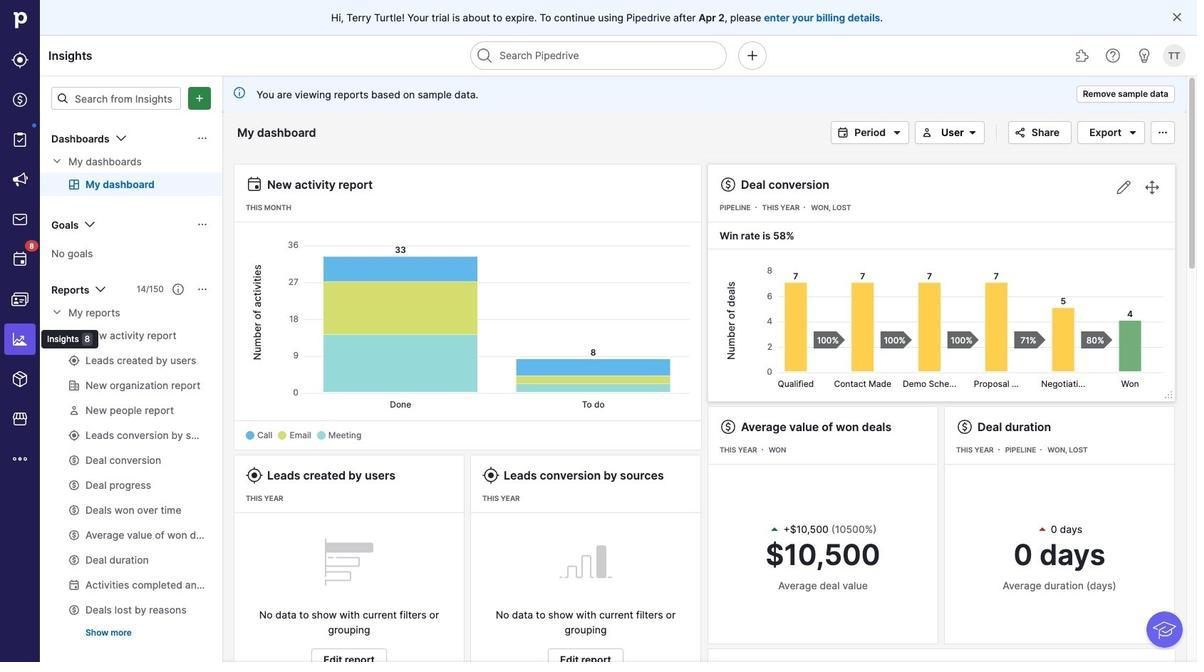 Task type: vqa. For each thing, say whether or not it's contained in the screenshot.
List image
no



Task type: locate. For each thing, give the bounding box(es) containing it.
contacts image
[[11, 291, 29, 308]]

home image
[[9, 9, 31, 31]]

Search Pipedrive field
[[470, 41, 727, 70]]

deals image
[[11, 91, 29, 108]]

sales assistant image
[[1136, 47, 1153, 64]]

color primary inverted image
[[191, 93, 208, 104]]

Search from Insights text field
[[51, 87, 181, 110]]

color secondary image
[[919, 127, 936, 138]]

1 horizontal spatial region
[[720, 259, 1164, 390]]

0 horizontal spatial region
[[246, 233, 690, 410]]

menu
[[0, 0, 99, 662]]

quick add image
[[744, 47, 761, 64]]

0 vertical spatial color secondary image
[[964, 127, 981, 138]]

color negative image
[[1037, 524, 1048, 535]]

color undefined image
[[11, 131, 29, 148]]

color undefined image
[[11, 251, 29, 268]]

color primary image
[[1172, 11, 1183, 23], [57, 93, 68, 104], [835, 127, 852, 138], [889, 127, 906, 138], [1012, 127, 1029, 138], [1125, 127, 1142, 138], [1155, 127, 1172, 138], [112, 130, 129, 147], [197, 133, 208, 144], [246, 176, 263, 193], [172, 284, 184, 295], [720, 418, 737, 435], [246, 467, 263, 484]]

region
[[246, 233, 690, 410], [720, 259, 1164, 390]]

color secondary image
[[964, 127, 981, 138], [51, 155, 63, 167], [51, 306, 63, 318]]

My dashboard field
[[234, 123, 336, 142]]

sales inbox image
[[11, 211, 29, 228]]

menu item
[[0, 319, 40, 359]]

color primary image
[[720, 176, 737, 193], [82, 216, 99, 233], [197, 219, 208, 230], [92, 281, 109, 298], [197, 284, 208, 295], [956, 418, 974, 435], [483, 467, 500, 484]]



Task type: describe. For each thing, give the bounding box(es) containing it.
more image
[[11, 450, 29, 468]]

color positive image
[[769, 524, 781, 535]]

knowledge center bot, also known as kc bot is an onboarding assistant that allows you to see the list of onboarding items in one place for quick and easy reference. this improves your in-app experience. image
[[1147, 612, 1183, 648]]

campaigns image
[[11, 171, 29, 188]]

leads image
[[11, 51, 29, 68]]

quick help image
[[1105, 47, 1122, 64]]

2 vertical spatial color secondary image
[[51, 306, 63, 318]]

marketplace image
[[11, 411, 29, 428]]

products image
[[11, 371, 29, 388]]

color info image
[[234, 87, 245, 98]]

1 vertical spatial color secondary image
[[51, 155, 63, 167]]

insights image
[[11, 331, 29, 348]]



